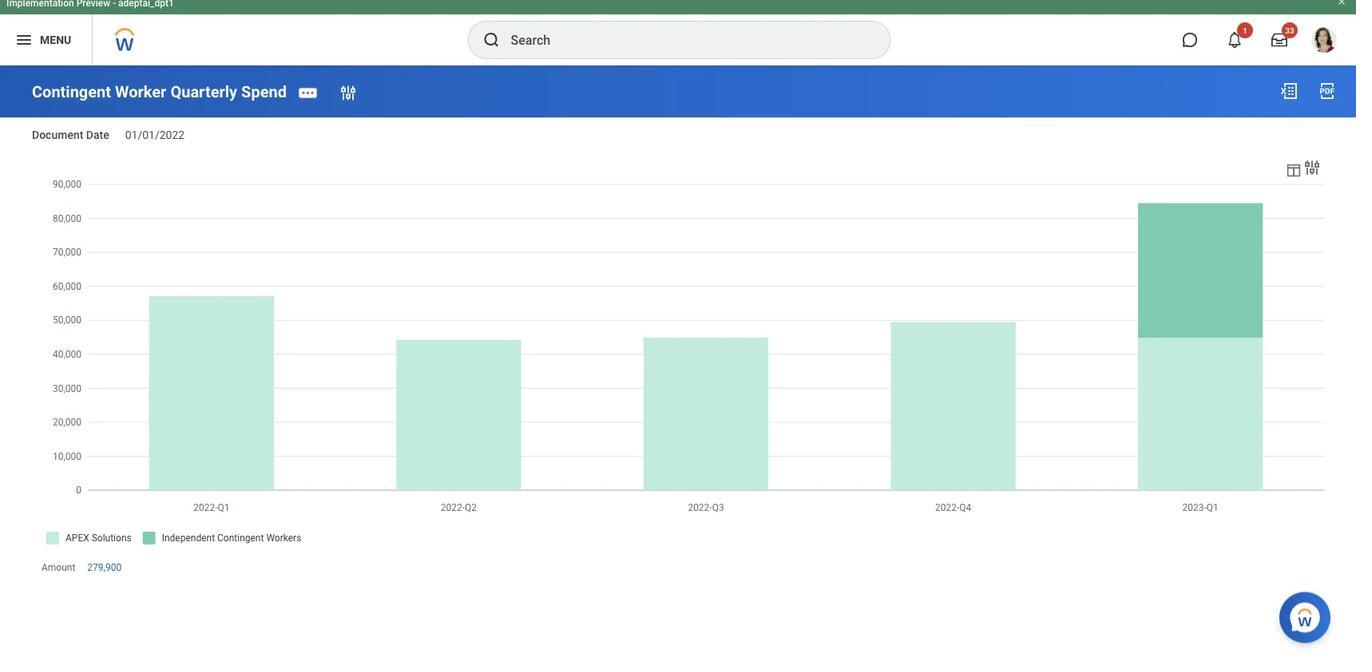 Task type: vqa. For each thing, say whether or not it's contained in the screenshot.
CLOSE image
no



Task type: describe. For each thing, give the bounding box(es) containing it.
Search Workday  search field
[[511, 30, 857, 65]]

preview
[[76, 6, 110, 17]]

document date
[[32, 136, 109, 150]]

profile logan mcneil image
[[1311, 35, 1337, 64]]

adeptai_dpt1
[[118, 6, 174, 17]]

implementation
[[6, 6, 74, 17]]

menu
[[40, 41, 71, 54]]

contingent worker quarterly spend
[[32, 90, 287, 109]]

contingent
[[32, 90, 111, 109]]

1
[[1243, 34, 1247, 43]]

contingent worker quarterly spend main content
[[0, 73, 1356, 616]]

inbox large image
[[1271, 40, 1287, 56]]

amount
[[42, 570, 75, 582]]

close environment banner image
[[1337, 5, 1346, 14]]

worker
[[115, 90, 166, 109]]

document
[[32, 136, 83, 150]]

-
[[113, 6, 116, 17]]

279,900 button
[[87, 570, 124, 582]]

notifications large image
[[1227, 40, 1243, 56]]

change selection image
[[339, 92, 358, 111]]



Task type: locate. For each thing, give the bounding box(es) containing it.
menu banner
[[0, 0, 1356, 73]]

configure and view chart data image down view printable version (pdf) icon
[[1303, 166, 1322, 185]]

configure and view chart data image down export to excel "icon"
[[1285, 169, 1303, 187]]

view printable version (pdf) image
[[1318, 89, 1337, 109]]

search image
[[482, 38, 501, 58]]

spend
[[241, 90, 287, 109]]

configure and view chart data image
[[1303, 166, 1322, 185], [1285, 169, 1303, 187]]

justify image
[[14, 38, 34, 58]]

1 button
[[1217, 30, 1253, 65]]

implementation preview -   adeptai_dpt1
[[6, 6, 174, 17]]

export to excel image
[[1279, 89, 1299, 109]]

contingent worker quarterly spend link
[[32, 90, 287, 109]]

279,900
[[87, 570, 122, 582]]

33
[[1285, 34, 1294, 43]]

quarterly
[[170, 90, 237, 109]]

document date element
[[125, 127, 185, 151]]

01/01/2022
[[125, 136, 185, 150]]

33 button
[[1262, 30, 1298, 65]]

date
[[86, 136, 109, 150]]

menu button
[[0, 22, 92, 73]]



